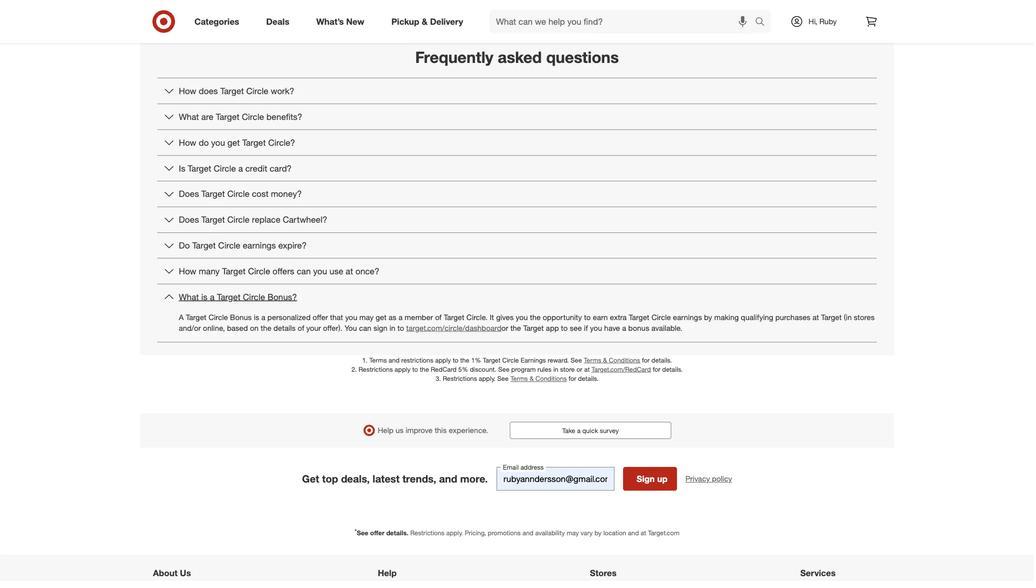 Task type: describe. For each thing, give the bounding box(es) containing it.
you right if on the right bottom
[[590, 323, 602, 333]]

a inside button
[[577, 427, 581, 435]]

personalized
[[268, 313, 311, 322]]

what for what are target circle benefits?
[[179, 112, 199, 122]]

that
[[330, 313, 343, 322]]

it
[[490, 313, 494, 322]]

does target circle replace cartwheel? button
[[157, 207, 877, 233]]

circle up available.
[[652, 313, 671, 322]]

0 vertical spatial conditions
[[609, 356, 640, 364]]

offer inside * see offer details. restrictions apply. pricing, promotions and availability may vary by location and at target.com
[[370, 530, 385, 538]]

sign
[[374, 323, 388, 333]]

circle inside "dropdown button"
[[242, 112, 264, 122]]

and inside 1. terms and restrictions apply to the 1% target circle earnings reward. see terms & conditions for details. 2. restrictions apply to the redcard 5% discount. see program rules in store or at target.com/redcard for details. 3. restrictions apply. see terms & conditions for details.
[[389, 356, 400, 364]]

and right location
[[628, 530, 639, 538]]

target.com/redcard
[[592, 366, 651, 374]]

how many target circle offers can you use at once? button
[[157, 259, 877, 284]]

help for help
[[378, 568, 397, 579]]

available.
[[652, 323, 682, 333]]

money?
[[271, 189, 302, 199]]

new
[[346, 16, 365, 27]]

store
[[560, 366, 575, 374]]

expire?
[[278, 240, 307, 251]]

or inside 1. terms and restrictions apply to the 1% target circle earnings reward. see terms & conditions for details. 2. restrictions apply to the redcard 5% discount. see program rules in store or at target.com/redcard for details. 3. restrictions apply. see terms & conditions for details.
[[577, 366, 583, 374]]

discount.
[[470, 366, 496, 374]]

how many target circle offers can you use at once?
[[179, 266, 379, 277]]

bonus?
[[268, 292, 297, 303]]

categories
[[194, 16, 239, 27]]

take
[[562, 427, 575, 435]]

extra
[[610, 313, 627, 322]]

help for help us improve this experience.
[[378, 426, 394, 436]]

rules
[[538, 366, 552, 374]]

get inside a target circle bonus is a personalized offer that you may get as a member of target circle. it gives you the opportunity to earn extra target circle earnings by making qualifying purchases at target (in stores and/or online, based on the details of your offer). you can sign in to
[[376, 313, 387, 322]]

circle inside 1. terms and restrictions apply to the 1% target circle earnings reward. see terms & conditions for details. 2. restrictions apply to the redcard 5% discount. see program rules in store or at target.com/redcard for details. 3. restrictions apply. see terms & conditions for details.
[[502, 356, 519, 364]]

target.com/circle/dashboard
[[406, 323, 502, 333]]

a
[[179, 313, 184, 322]]

to right sign
[[398, 323, 404, 333]]

take a quick survey button
[[510, 422, 671, 440]]

benefits?
[[266, 112, 302, 122]]

search
[[750, 17, 776, 28]]

online,
[[203, 323, 225, 333]]

can inside a target circle bonus is a personalized offer that you may get as a member of target circle. it gives you the opportunity to earn extra target circle earnings by making qualifying purchases at target (in stores and/or online, based on the details of your offer). you can sign in to
[[359, 323, 371, 333]]

circle left work?
[[246, 86, 268, 96]]

deals link
[[257, 10, 303, 33]]

does target circle cost money?
[[179, 189, 302, 199]]

do
[[179, 240, 190, 251]]

improve
[[406, 426, 433, 436]]

survey
[[600, 427, 619, 435]]

do
[[199, 137, 209, 148]]

sign
[[637, 474, 655, 485]]

see inside * see offer details. restrictions apply. pricing, promotions and availability may vary by location and at target.com
[[357, 530, 368, 538]]

how do you get target circle?
[[179, 137, 295, 148]]

pickup & delivery
[[391, 16, 463, 27]]

cartwheel?
[[283, 215, 327, 225]]

bonus
[[230, 313, 252, 322]]

is inside dropdown button
[[201, 292, 208, 303]]

get top deals, latest trends, and more.
[[302, 473, 488, 485]]

to down restrictions
[[412, 366, 418, 374]]

target.com/circle/dashboard or the target app to see if you have a bonus available.
[[406, 323, 682, 333]]

privacy policy link
[[686, 474, 732, 485]]

search button
[[750, 10, 776, 36]]

qualifying
[[741, 313, 773, 322]]

vary
[[581, 530, 593, 538]]

the up 5%
[[460, 356, 470, 364]]

based
[[227, 323, 248, 333]]

you right do
[[211, 137, 225, 148]]

circle left offers
[[248, 266, 270, 277]]

circle up bonus
[[243, 292, 265, 303]]

bonus
[[628, 323, 649, 333]]

a right the as
[[399, 313, 403, 322]]

restrictions
[[401, 356, 433, 364]]

delivery
[[430, 16, 463, 27]]

have
[[604, 323, 620, 333]]

in inside a target circle bonus is a personalized offer that you may get as a member of target circle. it gives you the opportunity to earn extra target circle earnings by making qualifying purchases at target (in stores and/or online, based on the details of your offer). you can sign in to
[[390, 323, 395, 333]]

what are target circle benefits? button
[[157, 104, 877, 130]]

circle?
[[268, 137, 295, 148]]

program
[[511, 366, 536, 374]]

how do you get target circle? button
[[157, 130, 877, 155]]

asked
[[498, 48, 542, 67]]

1 horizontal spatial terms
[[510, 375, 528, 383]]

may for get
[[359, 313, 374, 322]]

1%
[[471, 356, 481, 364]]

terms & conditions link for 3. restrictions apply. see
[[510, 375, 567, 383]]

1 horizontal spatial of
[[435, 313, 442, 322]]

promotions
[[488, 530, 521, 538]]

frequently asked questions
[[415, 48, 619, 67]]

the down gives
[[510, 323, 521, 333]]

offer inside a target circle bonus is a personalized offer that you may get as a member of target circle. it gives you the opportunity to earn extra target circle earnings by making qualifying purchases at target (in stores and/or online, based on the details of your offer). you can sign in to
[[313, 313, 328, 322]]

at inside 1. terms and restrictions apply to the 1% target circle earnings reward. see terms & conditions for details. 2. restrictions apply to the redcard 5% discount. see program rules in store or at target.com/redcard for details. 3. restrictions apply. see terms & conditions for details.
[[584, 366, 590, 374]]

target inside 1. terms and restrictions apply to the 1% target circle earnings reward. see terms & conditions for details. 2. restrictions apply to the redcard 5% discount. see program rules in store or at target.com/redcard for details. 3. restrictions apply. see terms & conditions for details.
[[483, 356, 501, 364]]

about
[[153, 568, 178, 579]]

credit
[[245, 163, 267, 174]]

offer).
[[323, 323, 343, 333]]

1. terms and restrictions apply to the 1% target circle earnings reward. see terms & conditions for details. 2. restrictions apply to the redcard 5% discount. see program rules in store or at target.com/redcard for details. 3. restrictions apply. see terms & conditions for details.
[[351, 356, 683, 383]]

0 horizontal spatial apply
[[395, 366, 411, 374]]

cost
[[252, 189, 269, 199]]

is inside a target circle bonus is a personalized offer that you may get as a member of target circle. it gives you the opportunity to earn extra target circle earnings by making qualifying purchases at target (in stores and/or online, based on the details of your offer). you can sign in to
[[254, 313, 259, 322]]

availability
[[535, 530, 565, 538]]

target inside dropdown button
[[188, 163, 211, 174]]

ruby
[[820, 17, 837, 26]]

target inside 'dropdown button'
[[201, 215, 225, 225]]

0 horizontal spatial &
[[422, 16, 428, 27]]

sign up button
[[623, 468, 677, 491]]

target inside "dropdown button"
[[216, 112, 239, 122]]

policy
[[712, 475, 732, 484]]

latest
[[373, 473, 400, 485]]

help us improve this experience.
[[378, 426, 488, 436]]

deals
[[266, 16, 289, 27]]

circle up online,
[[209, 313, 228, 322]]

purchases
[[776, 313, 811, 322]]

this
[[435, 426, 447, 436]]

sign up
[[637, 474, 668, 485]]



Task type: locate. For each thing, give the bounding box(es) containing it.
2 what from the top
[[179, 292, 199, 303]]

1 horizontal spatial apply.
[[479, 375, 496, 383]]

1 horizontal spatial terms & conditions link
[[584, 356, 640, 364]]

0 vertical spatial does
[[179, 189, 199, 199]]

pickup & delivery link
[[382, 10, 477, 33]]

(in
[[844, 313, 852, 322]]

0 horizontal spatial of
[[298, 323, 304, 333]]

1 horizontal spatial is
[[254, 313, 259, 322]]

location
[[603, 530, 626, 538]]

at right 'purchases'
[[813, 313, 819, 322]]

circle inside 'dropdown button'
[[227, 189, 250, 199]]

conditions
[[609, 356, 640, 364], [536, 375, 567, 383]]

to up if on the right bottom
[[584, 313, 591, 322]]

the up target.com/circle/dashboard or the target app to see if you have a bonus available.
[[530, 313, 541, 322]]

0 vertical spatial help
[[378, 426, 394, 436]]

pricing,
[[465, 530, 486, 538]]

1 horizontal spatial apply
[[435, 356, 451, 364]]

can inside how many target circle offers can you use at once? dropdown button
[[297, 266, 311, 277]]

at inside a target circle bonus is a personalized offer that you may get as a member of target circle. it gives you the opportunity to earn extra target circle earnings by making qualifying purchases at target (in stores and/or online, based on the details of your offer). you can sign in to
[[813, 313, 819, 322]]

0 horizontal spatial in
[[390, 323, 395, 333]]

1 horizontal spatial earnings
[[673, 313, 702, 322]]

1 vertical spatial apply
[[395, 366, 411, 374]]

1 vertical spatial offer
[[370, 530, 385, 538]]

circle left cost
[[227, 189, 250, 199]]

1 vertical spatial may
[[567, 530, 579, 538]]

1 horizontal spatial or
[[577, 366, 583, 374]]

earnings up available.
[[673, 313, 702, 322]]

2 horizontal spatial &
[[603, 356, 607, 364]]

may inside a target circle bonus is a personalized offer that you may get as a member of target circle. it gives you the opportunity to earn extra target circle earnings by making qualifying purchases at target (in stores and/or online, based on the details of your offer). you can sign in to
[[359, 313, 374, 322]]

apply. inside * see offer details. restrictions apply. pricing, promotions and availability may vary by location and at target.com
[[446, 530, 463, 538]]

terms right 1.
[[369, 356, 387, 364]]

restrictions down 5%
[[443, 375, 477, 383]]

may up sign
[[359, 313, 374, 322]]

0 vertical spatial &
[[422, 16, 428, 27]]

you right gives
[[516, 313, 528, 322]]

0 vertical spatial in
[[390, 323, 395, 333]]

privacy
[[686, 475, 710, 484]]

for right target.com/redcard link
[[653, 366, 661, 374]]

by
[[704, 313, 712, 322], [595, 530, 602, 538]]

2.
[[351, 366, 357, 374]]

terms & conditions link for 1. terms and restrictions apply to the 1% target circle earnings reward. see
[[584, 356, 640, 364]]

& right the 'pickup'
[[422, 16, 428, 27]]

0 vertical spatial how
[[179, 86, 196, 96]]

1 vertical spatial restrictions
[[443, 375, 477, 383]]

opportunity
[[543, 313, 582, 322]]

frequently
[[415, 48, 494, 67]]

offers
[[273, 266, 294, 277]]

of left your
[[298, 323, 304, 333]]

0 horizontal spatial offer
[[313, 313, 328, 322]]

app
[[546, 323, 559, 333]]

member
[[405, 313, 433, 322]]

get up sign
[[376, 313, 387, 322]]

or right store
[[577, 366, 583, 374]]

2 how from the top
[[179, 137, 196, 148]]

earnings inside dropdown button
[[243, 240, 276, 251]]

by right vary
[[595, 530, 602, 538]]

what is a target circle bonus?
[[179, 292, 297, 303]]

and/or
[[179, 323, 201, 333]]

conditions up the "target.com/redcard"
[[609, 356, 640, 364]]

terms & conditions link down rules
[[510, 375, 567, 383]]

0 vertical spatial restrictions
[[359, 366, 393, 374]]

the
[[530, 313, 541, 322], [261, 323, 271, 333], [510, 323, 521, 333], [460, 356, 470, 364], [420, 366, 429, 374]]

offer up your
[[313, 313, 328, 322]]

you
[[345, 323, 357, 333]]

& down program
[[530, 375, 534, 383]]

2 vertical spatial how
[[179, 266, 196, 277]]

2 vertical spatial restrictions
[[410, 530, 445, 538]]

terms & conditions link up the "target.com/redcard"
[[584, 356, 640, 364]]

1 horizontal spatial get
[[376, 313, 387, 322]]

for up target.com/redcard link
[[642, 356, 650, 364]]

a down many
[[210, 292, 215, 303]]

and left restrictions
[[389, 356, 400, 364]]

your
[[306, 323, 321, 333]]

at
[[346, 266, 353, 277], [813, 313, 819, 322], [584, 366, 590, 374], [641, 530, 646, 538]]

terms up the "target.com/redcard"
[[584, 356, 601, 364]]

what for what is a target circle bonus?
[[179, 292, 199, 303]]

2 vertical spatial for
[[569, 375, 576, 383]]

0 vertical spatial offer
[[313, 313, 328, 322]]

& up the "target.com/redcard"
[[603, 356, 607, 364]]

1 vertical spatial in
[[553, 366, 558, 374]]

how for how does target circle work?
[[179, 86, 196, 96]]

in down reward.
[[553, 366, 558, 374]]

apply. down discount.
[[479, 375, 496, 383]]

1 what from the top
[[179, 112, 199, 122]]

is down many
[[201, 292, 208, 303]]

what inside dropdown button
[[179, 292, 199, 303]]

1 vertical spatial terms & conditions link
[[510, 375, 567, 383]]

stores
[[854, 313, 875, 322]]

get
[[302, 473, 319, 485]]

you left use
[[313, 266, 327, 277]]

can right offers
[[297, 266, 311, 277]]

target.com/redcard link
[[592, 366, 651, 374]]

in inside 1. terms and restrictions apply to the 1% target circle earnings reward. see terms & conditions for details. 2. restrictions apply to the redcard 5% discount. see program rules in store or at target.com/redcard for details. 3. restrictions apply. see terms & conditions for details.
[[553, 366, 558, 374]]

2 vertical spatial &
[[530, 375, 534, 383]]

1 vertical spatial conditions
[[536, 375, 567, 383]]

2 horizontal spatial terms
[[584, 356, 601, 364]]

once?
[[356, 266, 379, 277]]

replace
[[252, 215, 280, 225]]

what inside "dropdown button"
[[179, 112, 199, 122]]

does inside 'dropdown button'
[[179, 215, 199, 225]]

more.
[[460, 473, 488, 485]]

deals,
[[341, 473, 370, 485]]

us
[[396, 426, 404, 436]]

to up 5%
[[453, 356, 459, 364]]

services
[[800, 568, 836, 579]]

is
[[201, 292, 208, 303], [254, 313, 259, 322]]

does target circle replace cartwheel?
[[179, 215, 327, 225]]

1 vertical spatial of
[[298, 323, 304, 333]]

how left many
[[179, 266, 196, 277]]

1 does from the top
[[179, 189, 199, 199]]

are
[[201, 112, 214, 122]]

3 how from the top
[[179, 266, 196, 277]]

see
[[571, 356, 582, 364], [498, 366, 510, 374], [497, 375, 509, 383], [357, 530, 368, 538]]

how does target circle work?
[[179, 86, 294, 96]]

by inside a target circle bonus is a personalized offer that you may get as a member of target circle. it gives you the opportunity to earn extra target circle earnings by making qualifying purchases at target (in stores and/or online, based on the details of your offer). you can sign in to
[[704, 313, 712, 322]]

what's new link
[[307, 10, 378, 33]]

how left does
[[179, 86, 196, 96]]

how for how do you get target circle?
[[179, 137, 196, 148]]

a right bonus
[[261, 313, 265, 322]]

0 horizontal spatial terms
[[369, 356, 387, 364]]

1 vertical spatial earnings
[[673, 313, 702, 322]]

and left "availability"
[[523, 530, 534, 538]]

1 horizontal spatial may
[[567, 530, 579, 538]]

1 how from the top
[[179, 86, 196, 96]]

circle down how do you get target circle?
[[214, 163, 236, 174]]

earn
[[593, 313, 608, 322]]

circle up many
[[218, 240, 240, 251]]

top
[[322, 473, 338, 485]]

0 horizontal spatial may
[[359, 313, 374, 322]]

apply.
[[479, 375, 496, 383], [446, 530, 463, 538]]

None text field
[[497, 468, 615, 491]]

what up the a
[[179, 292, 199, 303]]

for down store
[[569, 375, 576, 383]]

get inside dropdown button
[[227, 137, 240, 148]]

1 vertical spatial by
[[595, 530, 602, 538]]

redcard
[[431, 366, 457, 374]]

0 vertical spatial by
[[704, 313, 712, 322]]

1 horizontal spatial in
[[553, 366, 558, 374]]

1 help from the top
[[378, 426, 394, 436]]

how for how many target circle offers can you use at once?
[[179, 266, 196, 277]]

get up is target circle a credit card?
[[227, 137, 240, 148]]

earnings
[[243, 240, 276, 251], [673, 313, 702, 322]]

0 horizontal spatial by
[[595, 530, 602, 538]]

restrictions
[[359, 366, 393, 374], [443, 375, 477, 383], [410, 530, 445, 538]]

does up do
[[179, 215, 199, 225]]

in
[[390, 323, 395, 333], [553, 366, 558, 374]]

terms down program
[[510, 375, 528, 383]]

what
[[179, 112, 199, 122], [179, 292, 199, 303]]

circle inside dropdown button
[[214, 163, 236, 174]]

5%
[[458, 366, 468, 374]]

0 vertical spatial terms & conditions link
[[584, 356, 640, 364]]

by inside * see offer details. restrictions apply. pricing, promotions and availability may vary by location and at target.com
[[595, 530, 602, 538]]

may inside * see offer details. restrictions apply. pricing, promotions and availability may vary by location and at target.com
[[567, 530, 579, 538]]

many
[[199, 266, 220, 277]]

0 vertical spatial get
[[227, 137, 240, 148]]

terms & conditions link
[[584, 356, 640, 364], [510, 375, 567, 383]]

as
[[389, 313, 397, 322]]

details. inside * see offer details. restrictions apply. pricing, promotions and availability may vary by location and at target.com
[[386, 530, 408, 538]]

to down opportunity
[[561, 323, 568, 333]]

0 vertical spatial what
[[179, 112, 199, 122]]

does for does target circle replace cartwheel?
[[179, 215, 199, 225]]

target.com/circle/dashboard link
[[406, 323, 502, 333]]

earnings
[[521, 356, 546, 364]]

a right 'take'
[[577, 427, 581, 435]]

what is a target circle bonus? button
[[157, 285, 877, 310]]

1 vertical spatial help
[[378, 568, 397, 579]]

what left are
[[179, 112, 199, 122]]

and left more.
[[439, 473, 457, 485]]

in down the as
[[390, 323, 395, 333]]

pickup
[[391, 16, 419, 27]]

is
[[179, 163, 185, 174]]

0 horizontal spatial terms & conditions link
[[510, 375, 567, 383]]

help
[[378, 426, 394, 436], [378, 568, 397, 579]]

does inside 'dropdown button'
[[179, 189, 199, 199]]

making
[[714, 313, 739, 322]]

a left credit
[[238, 163, 243, 174]]

about us
[[153, 568, 191, 579]]

at right use
[[346, 266, 353, 277]]

2 does from the top
[[179, 215, 199, 225]]

1 vertical spatial how
[[179, 137, 196, 148]]

is target circle a credit card? button
[[157, 156, 877, 181]]

gives
[[496, 313, 514, 322]]

0 vertical spatial earnings
[[243, 240, 276, 251]]

1 vertical spatial apply.
[[446, 530, 463, 538]]

earnings down does target circle replace cartwheel?
[[243, 240, 276, 251]]

1 horizontal spatial by
[[704, 313, 712, 322]]

restrictions down 1.
[[359, 366, 393, 374]]

or
[[502, 323, 508, 333], [577, 366, 583, 374]]

may left vary
[[567, 530, 579, 538]]

on
[[250, 323, 259, 333]]

0 vertical spatial can
[[297, 266, 311, 277]]

restrictions inside * see offer details. restrictions apply. pricing, promotions and availability may vary by location and at target.com
[[410, 530, 445, 538]]

privacy policy
[[686, 475, 732, 484]]

offer right *
[[370, 530, 385, 538]]

0 vertical spatial of
[[435, 313, 442, 322]]

1 horizontal spatial offer
[[370, 530, 385, 538]]

a inside dropdown button
[[210, 292, 215, 303]]

a inside dropdown button
[[238, 163, 243, 174]]

at left target.com
[[641, 530, 646, 538]]

circle inside 'dropdown button'
[[227, 215, 250, 225]]

reward.
[[548, 356, 569, 364]]

1 vertical spatial does
[[179, 215, 199, 225]]

apply. inside 1. terms and restrictions apply to the 1% target circle earnings reward. see terms & conditions for details. 2. restrictions apply to the redcard 5% discount. see program rules in store or at target.com/redcard for details. 3. restrictions apply. see terms & conditions for details.
[[479, 375, 496, 383]]

0 vertical spatial may
[[359, 313, 374, 322]]

conditions down rules
[[536, 375, 567, 383]]

0 vertical spatial or
[[502, 323, 508, 333]]

1 vertical spatial &
[[603, 356, 607, 364]]

stores
[[590, 568, 617, 579]]

you up you at the left
[[345, 313, 357, 322]]

1 vertical spatial what
[[179, 292, 199, 303]]

1 horizontal spatial can
[[359, 323, 371, 333]]

0 horizontal spatial apply.
[[446, 530, 463, 538]]

0 vertical spatial is
[[201, 292, 208, 303]]

use
[[330, 266, 343, 277]]

0 vertical spatial for
[[642, 356, 650, 364]]

1 horizontal spatial for
[[642, 356, 650, 364]]

may for vary
[[567, 530, 579, 538]]

0 horizontal spatial is
[[201, 292, 208, 303]]

at inside * see offer details. restrictions apply. pricing, promotions and availability may vary by location and at target.com
[[641, 530, 646, 538]]

or down gives
[[502, 323, 508, 333]]

1 vertical spatial for
[[653, 366, 661, 374]]

apply up redcard
[[435, 356, 451, 364]]

see
[[570, 323, 582, 333]]

2 horizontal spatial for
[[653, 366, 661, 374]]

at right store
[[584, 366, 590, 374]]

to
[[584, 313, 591, 322], [398, 323, 404, 333], [561, 323, 568, 333], [453, 356, 459, 364], [412, 366, 418, 374]]

hi, ruby
[[809, 17, 837, 26]]

restrictions left pricing,
[[410, 530, 445, 538]]

0 vertical spatial apply.
[[479, 375, 496, 383]]

do target circle earnings expire?
[[179, 240, 307, 251]]

details
[[274, 323, 296, 333]]

earnings inside a target circle bonus is a personalized offer that you may get as a member of target circle. it gives you the opportunity to earn extra target circle earnings by making qualifying purchases at target (in stores and/or online, based on the details of your offer). you can sign in to
[[673, 313, 702, 322]]

does
[[199, 86, 218, 96]]

quick
[[582, 427, 598, 435]]

target inside 'dropdown button'
[[201, 189, 225, 199]]

by left making
[[704, 313, 712, 322]]

0 horizontal spatial or
[[502, 323, 508, 333]]

apply down restrictions
[[395, 366, 411, 374]]

0 horizontal spatial get
[[227, 137, 240, 148]]

the down restrictions
[[420, 366, 429, 374]]

at inside dropdown button
[[346, 266, 353, 277]]

1 vertical spatial or
[[577, 366, 583, 374]]

0 vertical spatial apply
[[435, 356, 451, 364]]

does down is
[[179, 189, 199, 199]]

is up on
[[254, 313, 259, 322]]

circle down does target circle cost money?
[[227, 215, 250, 225]]

apply. left pricing,
[[446, 530, 463, 538]]

0 horizontal spatial earnings
[[243, 240, 276, 251]]

how left do
[[179, 137, 196, 148]]

circle up program
[[502, 356, 519, 364]]

0 horizontal spatial for
[[569, 375, 576, 383]]

2 help from the top
[[378, 568, 397, 579]]

1 horizontal spatial conditions
[[609, 356, 640, 364]]

the right on
[[261, 323, 271, 333]]

target
[[220, 86, 244, 96], [216, 112, 239, 122], [242, 137, 266, 148], [188, 163, 211, 174], [201, 189, 225, 199], [201, 215, 225, 225], [192, 240, 216, 251], [222, 266, 246, 277], [217, 292, 241, 303], [186, 313, 206, 322], [444, 313, 464, 322], [629, 313, 650, 322], [821, 313, 842, 322], [523, 323, 544, 333], [483, 356, 501, 364]]

1 vertical spatial can
[[359, 323, 371, 333]]

0 horizontal spatial can
[[297, 266, 311, 277]]

1 horizontal spatial &
[[530, 375, 534, 383]]

what's
[[316, 16, 344, 27]]

circle up how do you get target circle?
[[242, 112, 264, 122]]

take a quick survey
[[562, 427, 619, 435]]

0 horizontal spatial conditions
[[536, 375, 567, 383]]

1 vertical spatial get
[[376, 313, 387, 322]]

What can we help you find? suggestions appear below search field
[[490, 10, 758, 33]]

and
[[389, 356, 400, 364], [439, 473, 457, 485], [523, 530, 534, 538], [628, 530, 639, 538]]

a right have
[[622, 323, 626, 333]]

of up target.com/circle/dashboard link
[[435, 313, 442, 322]]

can right you at the left
[[359, 323, 371, 333]]

1 vertical spatial is
[[254, 313, 259, 322]]

what are target circle benefits?
[[179, 112, 302, 122]]

up
[[657, 474, 668, 485]]

does for does target circle cost money?
[[179, 189, 199, 199]]



Task type: vqa. For each thing, say whether or not it's contained in the screenshot.
Weight: 1.43
no



